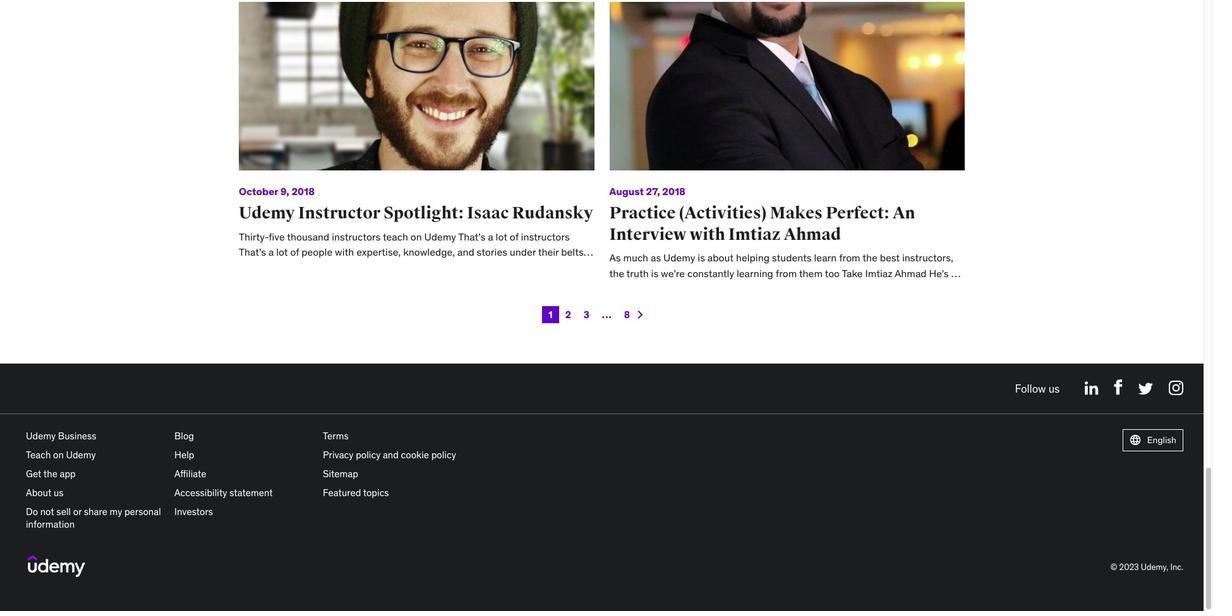 Task type: vqa. For each thing, say whether or not it's contained in the screenshot.
over
no



Task type: describe. For each thing, give the bounding box(es) containing it.
with
[[690, 224, 725, 245]]

share
[[84, 506, 107, 518]]

get the app
[[26, 468, 76, 480]]

featured
[[323, 487, 361, 499]]

about us
[[26, 487, 64, 499]]

as
[[651, 252, 661, 264]]

perfect:
[[826, 203, 890, 224]]

instagram button image
[[1169, 381, 1183, 396]]

we're
[[661, 267, 685, 280]]

do
[[26, 506, 38, 518]]

1 vertical spatial instructor
[[719, 298, 763, 311]]

teach
[[26, 449, 51, 461]]

get
[[26, 468, 41, 480]]

constantly
[[687, 267, 734, 280]]

twitter button image
[[1138, 383, 1154, 396]]

bit
[[609, 283, 621, 295]]

about
[[26, 487, 51, 499]]

as
[[609, 252, 621, 264]]

0 vertical spatial from
[[839, 252, 860, 264]]

investors link
[[174, 506, 213, 518]]

2 policy from the left
[[431, 449, 456, 461]]

sitemap
[[323, 468, 358, 480]]

he
[[823, 283, 836, 295]]

udemy down business
[[66, 449, 96, 461]]

1 vertical spatial from
[[776, 267, 797, 280]]

practice (activities) makes perfect: an interview with imtiaz ahmad link
[[609, 203, 915, 245]]

august
[[609, 185, 644, 198]]

8
[[624, 309, 630, 321]]

accessibility
[[174, 487, 227, 499]]

take
[[842, 267, 863, 280]]

blog
[[174, 430, 194, 442]]

not
[[40, 506, 54, 518]]

udemy up we're
[[664, 252, 695, 264]]

1
[[548, 309, 553, 321]]

udemy down "october"
[[239, 203, 295, 224]]

imtiaz inside practice (activities) makes perfect: an interview with imtiaz ahmad
[[728, 224, 781, 245]]

english button
[[1123, 430, 1183, 452]]

learning
[[737, 267, 773, 280]]

…
[[602, 309, 612, 321]]

investors
[[174, 506, 213, 518]]

best
[[880, 252, 900, 264]]

instructor
[[298, 203, 381, 224]]

truth
[[627, 267, 649, 280]]

and
[[383, 449, 399, 461]]

october 9, 2018
[[239, 185, 315, 198]]

us for about us
[[54, 487, 64, 499]]

superstar
[[643, 283, 686, 295]]

udemy instructor spotlight: isaac rudansky
[[239, 203, 593, 224]]

9,
[[280, 185, 289, 198]]

©
[[1111, 563, 1117, 573]]

app
[[60, 468, 76, 480]]

1 horizontal spatial of
[[870, 298, 878, 311]]

teach on udemy link
[[26, 449, 96, 461]]

october
[[239, 185, 278, 198]]

(activities)
[[679, 203, 767, 224]]

accessibility statement link
[[174, 487, 273, 499]]

udemy instructor spotlight: isaac rudansky link
[[239, 203, 593, 224]]

1 policy from the left
[[356, 449, 381, 461]]

inc.
[[1171, 563, 1183, 573]]

his
[[836, 298, 849, 311]]

2 link
[[559, 307, 577, 324]]

world
[[796, 283, 821, 295]]

recognized
[[897, 283, 947, 295]]

practice...
[[881, 298, 925, 311]]

helping
[[736, 252, 770, 264]]

an
[[893, 203, 915, 224]]

0 horizontal spatial a
[[635, 283, 640, 295]]

in
[[688, 283, 696, 295]]

cookie
[[401, 449, 429, 461]]

he's
[[929, 267, 949, 280]]

2018 for instructor
[[292, 185, 315, 198]]

get the app link
[[26, 468, 76, 480]]

english
[[1147, 435, 1177, 446]]

privacy policy and cookie policy link
[[323, 449, 456, 461]]

recently
[[859, 283, 895, 295]]

2018 for (activities)
[[662, 185, 686, 198]]

on
[[53, 449, 64, 461]]

affiliate
[[174, 468, 206, 480]]

imtiaz inside as much as udemy is about helping students learn from the best instructors, the truth is we're constantly learning from them too take imtiaz ahmad he's a bit of a superstar in the udemy instructor world he was recently recognized at udemy live, our annual instructor conference, for his use of practice...
[[865, 267, 893, 280]]

personal
[[124, 506, 161, 518]]

information
[[26, 519, 75, 531]]

© 2023 udemy, inc.
[[1111, 563, 1183, 573]]



Task type: locate. For each thing, give the bounding box(es) containing it.
ahmad up "recognized"
[[895, 267, 927, 280]]

do not sell or share my personal information link
[[26, 506, 161, 531]]

2018 right 9,
[[292, 185, 315, 198]]

the up bit
[[609, 267, 624, 280]]

0 horizontal spatial is
[[651, 267, 659, 280]]

instructors,
[[902, 252, 953, 264]]

about
[[708, 252, 734, 264]]

is
[[698, 252, 705, 264], [651, 267, 659, 280]]

0 vertical spatial ahmad
[[784, 224, 841, 245]]

policy left and
[[356, 449, 381, 461]]

0 horizontal spatial 2018
[[292, 185, 315, 198]]

too
[[825, 267, 840, 280]]

rudansky
[[512, 203, 593, 224]]

27,
[[646, 185, 660, 198]]

terms
[[323, 430, 349, 442]]

udemy business
[[26, 430, 96, 442]]

policy right the cookie
[[431, 449, 456, 461]]

0 horizontal spatial ahmad
[[784, 224, 841, 245]]

0 vertical spatial a
[[951, 267, 957, 280]]

2018 right 27,
[[662, 185, 686, 198]]

linkedin button image
[[1085, 382, 1099, 396]]

1 horizontal spatial imtiaz
[[865, 267, 893, 280]]

0 vertical spatial instructor
[[750, 283, 793, 295]]

teach on udemy
[[26, 449, 96, 461]]

1 horizontal spatial ahmad
[[895, 267, 927, 280]]

1 vertical spatial of
[[870, 298, 878, 311]]

the left best
[[863, 252, 878, 264]]

1 horizontal spatial 2018
[[662, 185, 686, 198]]

udemy image
[[28, 556, 85, 578]]

2
[[565, 309, 571, 321]]

1 horizontal spatial from
[[839, 252, 860, 264]]

1 horizontal spatial a
[[951, 267, 957, 280]]

as much as udemy is about helping students learn from the best instructors, the truth is we're constantly learning from them too take imtiaz ahmad he's a bit of a superstar in the udemy instructor world he was recently recognized at udemy live, our annual instructor conference, for his use of practice...
[[609, 252, 959, 311]]

follow
[[1015, 382, 1046, 396]]

udemy,
[[1141, 563, 1169, 573]]

or
[[73, 506, 82, 518]]

accessibility statement
[[174, 487, 273, 499]]

of right bit
[[624, 283, 633, 295]]

us up sell
[[54, 487, 64, 499]]

privacy policy and cookie policy
[[323, 449, 456, 461]]

august 27, 2018
[[609, 185, 686, 198]]

topics
[[363, 487, 389, 499]]

0 vertical spatial imtiaz
[[728, 224, 781, 245]]

us
[[1049, 382, 1060, 396], [54, 487, 64, 499]]

our
[[669, 298, 684, 311]]

from
[[839, 252, 860, 264], [776, 267, 797, 280]]

statement
[[229, 487, 273, 499]]

interview
[[609, 224, 687, 245]]

live,
[[644, 298, 667, 311]]

ahmad inside practice (activities) makes perfect: an interview with imtiaz ahmad
[[784, 224, 841, 245]]

policy
[[356, 449, 381, 461], [431, 449, 456, 461]]

udemy business link
[[26, 430, 96, 442]]

0 horizontal spatial imtiaz
[[728, 224, 781, 245]]

the right in
[[698, 283, 713, 295]]

us right follow
[[1049, 382, 1060, 396]]

do not sell or share my personal information
[[26, 506, 161, 531]]

0 horizontal spatial policy
[[356, 449, 381, 461]]

3
[[584, 309, 589, 321]]

isaac
[[467, 203, 509, 224]]

affiliate link
[[174, 468, 206, 480]]

about us link
[[26, 487, 64, 499]]

udemy up teach
[[26, 430, 56, 442]]

udemy
[[239, 203, 295, 224], [664, 252, 695, 264], [716, 283, 747, 295], [609, 298, 641, 311], [26, 430, 56, 442], [66, 449, 96, 461]]

1 2018 from the left
[[292, 185, 315, 198]]

1 horizontal spatial policy
[[431, 449, 456, 461]]

ahmad
[[784, 224, 841, 245], [895, 267, 927, 280]]

business
[[58, 430, 96, 442]]

the right get at the bottom left
[[43, 468, 57, 480]]

imtiaz
[[728, 224, 781, 245], [865, 267, 893, 280]]

0 horizontal spatial us
[[54, 487, 64, 499]]

of right use
[[870, 298, 878, 311]]

a right he's
[[951, 267, 957, 280]]

help
[[174, 449, 194, 461]]

is up constantly
[[698, 252, 705, 264]]

help link
[[174, 449, 194, 461]]

much
[[623, 252, 648, 264]]

0 horizontal spatial from
[[776, 267, 797, 280]]

practice
[[609, 203, 676, 224]]

1 horizontal spatial us
[[1049, 382, 1060, 396]]

0 vertical spatial of
[[624, 283, 633, 295]]

1 vertical spatial a
[[635, 283, 640, 295]]

makes
[[770, 203, 823, 224]]

is down the 'as'
[[651, 267, 659, 280]]

1 vertical spatial is
[[651, 267, 659, 280]]

conference,
[[765, 298, 818, 311]]

sitemap link
[[323, 468, 358, 480]]

from down students
[[776, 267, 797, 280]]

use
[[851, 298, 867, 311]]

1 vertical spatial imtiaz
[[865, 267, 893, 280]]

1 horizontal spatial is
[[698, 252, 705, 264]]

featured topics
[[323, 487, 389, 499]]

from up the take
[[839, 252, 860, 264]]

sell
[[56, 506, 71, 518]]

2018
[[292, 185, 315, 198], [662, 185, 686, 198]]

1 vertical spatial ahmad
[[895, 267, 927, 280]]

udemy down bit
[[609, 298, 641, 311]]

ahmad down the makes
[[784, 224, 841, 245]]

annual
[[687, 298, 717, 311]]

0 horizontal spatial of
[[624, 283, 633, 295]]

at
[[950, 283, 959, 295]]

2 2018 from the left
[[662, 185, 686, 198]]

a down truth
[[635, 283, 640, 295]]

them
[[799, 267, 823, 280]]

facebook button image
[[1114, 380, 1123, 396]]

blog link
[[174, 430, 194, 442]]

imtiaz up the recently
[[865, 267, 893, 280]]

ahmad inside as much as udemy is about helping students learn from the best instructors, the truth is we're constantly learning from them too take imtiaz ahmad he's a bit of a superstar in the udemy instructor world he was recently recognized at udemy live, our annual instructor conference, for his use of practice...
[[895, 267, 927, 280]]

0 vertical spatial is
[[698, 252, 705, 264]]

udemy down constantly
[[716, 283, 747, 295]]

us for follow us
[[1049, 382, 1060, 396]]

1 vertical spatial us
[[54, 487, 64, 499]]

8 link
[[618, 307, 636, 324]]

3 link
[[577, 307, 596, 324]]

instructor
[[750, 283, 793, 295], [719, 298, 763, 311]]

practice (activities) makes perfect: an interview with imtiaz ahmad
[[609, 203, 915, 245]]

terms link
[[323, 430, 349, 442]]

for
[[821, 298, 833, 311]]

spotlight:
[[384, 203, 464, 224]]

imtiaz up helping
[[728, 224, 781, 245]]

follow us
[[1015, 382, 1060, 396]]

was
[[839, 283, 856, 295]]

learn
[[814, 252, 837, 264]]

0 vertical spatial us
[[1049, 382, 1060, 396]]



